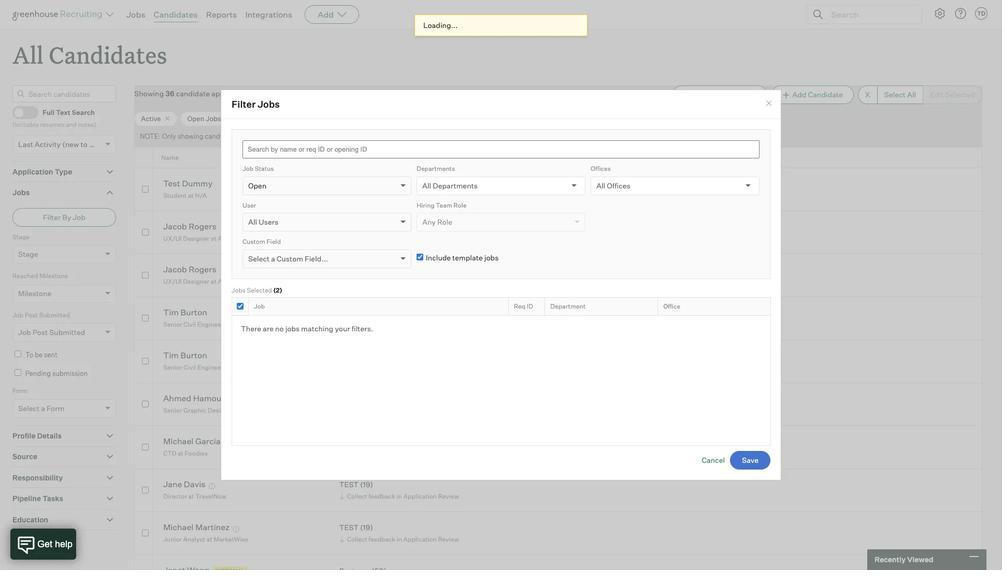 Task type: vqa. For each thing, say whether or not it's contained in the screenshot.
the bottom Holding
yes



Task type: locate. For each thing, give the bounding box(es) containing it.
michael up junior
[[163, 523, 194, 533]]

2 interview from the top
[[347, 321, 374, 328]]

1 vertical spatial form
[[47, 404, 64, 413]]

0 vertical spatial milestone
[[39, 272, 68, 280]]

for
[[240, 132, 249, 141], [410, 192, 418, 199], [413, 278, 421, 285], [410, 321, 418, 328]]

engineering down selected
[[246, 321, 281, 328]]

0 vertical spatial jobs
[[484, 253, 499, 262]]

pipeline tasks
[[12, 494, 63, 503]]

to left old)
[[81, 140, 88, 149]]

select inside filter jobs dialog
[[248, 254, 270, 263]]

1 vertical spatial jacob rogers link
[[163, 264, 216, 276]]

interview to schedule for holding tank link
[[338, 191, 461, 200], [338, 320, 461, 330]]

custom field
[[243, 238, 281, 246]]

1 collect feedback in application review link from the top
[[338, 492, 462, 502]]

review for michael martinez
[[438, 536, 459, 544]]

0 vertical spatial form
[[12, 387, 28, 395]]

2 in from the top
[[397, 536, 402, 544]]

jobs up the candidates
[[206, 114, 221, 123]]

2 collect feedback in application review link from the top
[[338, 535, 462, 545]]

1 anyway, from the top
[[218, 235, 242, 242]]

2 review from the top
[[438, 536, 459, 544]]

1 vertical spatial tank
[[444, 321, 458, 328]]

job post submitted down reached milestone element
[[12, 311, 70, 319]]

0 vertical spatial feedback
[[369, 493, 395, 501]]

0 horizontal spatial add
[[318, 9, 334, 20]]

interview to schedule for holding tank link down interviews to schedule for preliminary screen 'link'
[[338, 320, 461, 330]]

last
[[18, 140, 33, 149]]

td button
[[973, 5, 990, 22]]

schedule inside test (19) interviews to schedule for preliminary screen
[[386, 278, 412, 285]]

1 vertical spatial test (19) collect feedback in application review
[[339, 524, 459, 544]]

be
[[35, 351, 43, 359]]

1 collect from the top
[[347, 493, 367, 501]]

1 horizontal spatial role
[[454, 201, 467, 209]]

rogers for 2nd 'jacob rogers' "link" from the bottom
[[189, 221, 216, 232]]

schedule inside designer (50) interview to schedule for holding tank
[[383, 321, 409, 328]]

engineer left there at the left bottom of the page
[[197, 321, 224, 328]]

interviews to schedule for preliminary screen link
[[338, 277, 481, 287]]

1 vertical spatial submitted
[[49, 328, 85, 337]]

0 vertical spatial a
[[271, 254, 275, 263]]

1 vertical spatial michael
[[163, 523, 194, 533]]

add inside popup button
[[318, 9, 334, 20]]

select up profile
[[18, 404, 39, 413]]

(50) inside designer (50) interview to schedule for holding tank
[[371, 309, 387, 317]]

last activity (new to old)
[[18, 140, 103, 149]]

filter
[[232, 99, 256, 110], [43, 213, 61, 222]]

to for (50)
[[375, 321, 381, 328]]

To be sent checkbox
[[15, 351, 21, 358]]

collect
[[347, 493, 367, 501], [347, 536, 367, 544]]

milestone down reached milestone
[[18, 289, 51, 298]]

0 vertical spatial jacob rogers link
[[163, 221, 216, 233]]

0 horizontal spatial jobs
[[285, 324, 300, 333]]

schedule
[[383, 192, 409, 199], [386, 278, 412, 285], [383, 321, 409, 328]]

filter inside dialog
[[232, 99, 256, 110]]

2 tim burton senior civil engineer at rsa engineering from the top
[[163, 350, 281, 371]]

anyway, for 2nd 'jacob rogers' "link" from the bottom
[[218, 235, 242, 242]]

0 vertical spatial filter
[[232, 99, 256, 110]]

0 vertical spatial jacob
[[163, 221, 187, 232]]

(19) for junior analyst at marketwise
[[360, 524, 373, 532]]

holding down preliminary
[[420, 321, 443, 328]]

1 vertical spatial burton
[[180, 350, 207, 361]]

2 inc. from the top
[[244, 278, 254, 285]]

schedule for jacob rogers
[[386, 278, 412, 285]]

holding
[[420, 192, 443, 199], [420, 321, 443, 328]]

1 inc. from the top
[[244, 235, 254, 242]]

full text search (includes resumes and notes)
[[12, 108, 96, 129]]

1 holding from the top
[[420, 192, 443, 199]]

0 vertical spatial civil
[[183, 321, 196, 328]]

candidates down "jobs" link
[[49, 39, 167, 70]]

1 vertical spatial filter
[[43, 213, 61, 222]]

1 vertical spatial open
[[248, 181, 266, 190]]

tank down preliminary
[[444, 321, 458, 328]]

2 ux/ui from the top
[[163, 278, 182, 285]]

engineer up hamoud
[[197, 364, 224, 371]]

0 vertical spatial add
[[318, 9, 334, 20]]

ux/ui for second 'jacob rogers' "link" from the top of the page
[[163, 278, 182, 285]]

jane davis has been in application review for more than 5 days image
[[207, 484, 217, 490]]

1 vertical spatial tim
[[163, 350, 179, 361]]

senior graphic designer at morley
[[163, 407, 262, 414]]

custom left field
[[243, 238, 265, 246]]

reset filters button
[[12, 536, 75, 555]]

0 vertical spatial engineer
[[197, 321, 224, 328]]

select inside form element
[[18, 404, 39, 413]]

0 vertical spatial custom
[[243, 238, 265, 246]]

open down job status
[[248, 181, 266, 190]]

2 test (19) collect feedback in application review from the top
[[339, 524, 459, 544]]

anyway, up jobs selected (2)
[[218, 278, 242, 285]]

0 vertical spatial interview
[[347, 192, 374, 199]]

0 horizontal spatial custom
[[243, 238, 265, 246]]

2 vertical spatial schedule
[[383, 321, 409, 328]]

1 vertical spatial collect
[[347, 536, 367, 544]]

interview up "designer (50)"
[[347, 192, 374, 199]]

role right any
[[437, 218, 452, 226]]

reset
[[28, 541, 47, 550]]

filter by job
[[43, 213, 86, 222]]

for left preliminary
[[413, 278, 421, 285]]

2 tank from the top
[[444, 321, 458, 328]]

pending submission
[[25, 369, 88, 378]]

0 vertical spatial tim burton senior civil engineer at rsa engineering
[[163, 307, 281, 328]]

senior
[[163, 321, 182, 328], [163, 364, 182, 371], [163, 407, 182, 414]]

showing
[[134, 89, 164, 98]]

departments up all departments
[[417, 165, 455, 173]]

michael martinez
[[163, 523, 230, 533]]

filter for filter jobs
[[232, 99, 256, 110]]

post down reached
[[25, 311, 38, 319]]

req
[[514, 303, 525, 310]]

submitted up sent
[[49, 328, 85, 337]]

interview down interviews
[[347, 321, 374, 328]]

1 tim burton senior civil engineer at rsa engineering from the top
[[163, 307, 281, 328]]

1 horizontal spatial filter
[[232, 99, 256, 110]]

ahmed hamoud has been in onsite for more than 21 days image
[[228, 398, 238, 404]]

0 horizontal spatial a
[[41, 404, 45, 413]]

jobs
[[126, 9, 145, 20], [258, 99, 280, 110], [206, 114, 221, 123], [12, 188, 30, 197], [232, 286, 245, 294]]

resumes
[[40, 121, 65, 129]]

1 vertical spatial review
[[438, 536, 459, 544]]

3 test from the top
[[339, 481, 359, 489]]

1 tank from the top
[[444, 192, 458, 199]]

select for select a custom field...
[[248, 254, 270, 263]]

0 vertical spatial michael
[[163, 437, 194, 447]]

1 feedback from the top
[[369, 493, 395, 501]]

custom down field
[[277, 254, 303, 263]]

note: only showing candidates for which you have edit permissions.
[[140, 132, 351, 141]]

filter left by
[[43, 213, 61, 222]]

ux/ui for 2nd 'jacob rogers' "link" from the bottom
[[163, 235, 182, 242]]

(new
[[62, 140, 79, 149]]

collect for martinez
[[347, 536, 367, 544]]

2 michael from the top
[[163, 523, 194, 533]]

0 vertical spatial candidates
[[154, 9, 198, 20]]

1 rogers from the top
[[189, 221, 216, 232]]

for up hiring
[[410, 192, 418, 199]]

1 horizontal spatial jobs
[[484, 253, 499, 262]]

2 jacob rogers ux/ui designer at anyway, inc. from the top
[[163, 264, 254, 285]]

n/a
[[195, 192, 207, 199]]

td button
[[975, 7, 988, 20]]

select for select a form
[[18, 404, 39, 413]]

cto at foodies
[[163, 450, 208, 457]]

1 vertical spatial interview to schedule for holding tank link
[[338, 320, 461, 330]]

1 horizontal spatial form
[[47, 404, 64, 413]]

submitted down reached milestone element
[[39, 311, 70, 319]]

1 review from the top
[[438, 493, 459, 501]]

1 vertical spatial jacob rogers ux/ui designer at anyway, inc.
[[163, 264, 254, 285]]

test for ux/ui designer at anyway, inc.
[[339, 266, 359, 274]]

submitted
[[39, 311, 70, 319], [49, 328, 85, 337]]

integrations
[[245, 9, 292, 20]]

jacob rogers ux/ui designer at anyway, inc. up jobs selected (2)
[[163, 264, 254, 285]]

0 vertical spatial interview to schedule for holding tank link
[[338, 191, 461, 200]]

0 horizontal spatial select
[[18, 404, 39, 413]]

4 (19) from the top
[[360, 524, 373, 532]]

(50) up filters.
[[371, 309, 387, 317]]

inc. down all users
[[244, 235, 254, 242]]

1 vertical spatial jacob
[[163, 264, 187, 275]]

3 (19) from the top
[[360, 481, 373, 489]]

0 vertical spatial burton
[[180, 307, 207, 318]]

1 vertical spatial application
[[403, 493, 437, 501]]

1 vertical spatial holding
[[420, 321, 443, 328]]

report
[[719, 90, 742, 99]]

inc.
[[244, 235, 254, 242], [244, 278, 254, 285]]

1 (19) from the top
[[360, 266, 373, 274]]

0 vertical spatial test (19) collect feedback in application review
[[339, 481, 459, 501]]

for inside test (19) interviews to schedule for preliminary screen
[[413, 278, 421, 285]]

1 jacob from the top
[[163, 221, 187, 232]]

tim
[[163, 307, 179, 318], [163, 350, 179, 361]]

2 jacob from the top
[[163, 264, 187, 275]]

1 horizontal spatial custom
[[277, 254, 303, 263]]

test inside test (19) interviews to schedule for preliminary screen
[[339, 266, 359, 274]]

0 vertical spatial select
[[884, 90, 906, 99]]

(50) for designer (50) interview to schedule for holding tank
[[371, 309, 387, 317]]

1 vertical spatial select
[[248, 254, 270, 263]]

configure image
[[934, 7, 946, 20]]

submission
[[52, 369, 88, 378]]

michael garcia link
[[163, 437, 220, 448]]

select down custom field
[[248, 254, 270, 263]]

form down pending submission option
[[12, 387, 28, 395]]

open option
[[248, 181, 266, 190]]

candidates link
[[154, 9, 198, 20]]

0 horizontal spatial open
[[187, 114, 204, 123]]

for inside designer (50) interview to schedule for holding tank
[[410, 321, 418, 328]]

in
[[397, 493, 402, 501], [397, 536, 402, 544]]

select right x in the right of the page
[[884, 90, 906, 99]]

1 vertical spatial civil
[[183, 364, 196, 371]]

field...
[[305, 254, 328, 263]]

1 test from the top
[[339, 266, 359, 274]]

notes)
[[78, 121, 96, 129]]

feedback for michael martinez
[[369, 536, 395, 544]]

schedule up "designer (50)"
[[383, 192, 409, 199]]

0 vertical spatial rsa
[[232, 321, 245, 328]]

interview to schedule for holding tank link up hiring
[[338, 191, 461, 200]]

0 vertical spatial holding
[[420, 192, 443, 199]]

michael garcia
[[163, 437, 220, 447]]

responsibility
[[12, 473, 63, 482]]

1 horizontal spatial a
[[271, 254, 275, 263]]

interview to schedule for holding tank link for test dummy
[[338, 191, 461, 200]]

full
[[42, 108, 55, 117]]

1 engineer from the top
[[197, 321, 224, 328]]

1 vertical spatial add
[[792, 90, 806, 99]]

0 vertical spatial anyway,
[[218, 235, 242, 242]]

filter jobs dialog
[[221, 90, 781, 481]]

None checkbox
[[142, 272, 149, 279], [237, 303, 244, 310], [142, 315, 149, 322], [142, 401, 149, 408], [142, 444, 149, 451], [142, 530, 149, 537], [142, 272, 149, 279], [237, 303, 244, 310], [142, 315, 149, 322], [142, 401, 149, 408], [142, 444, 149, 451], [142, 530, 149, 537]]

1 vertical spatial in
[[397, 536, 402, 544]]

1 vertical spatial jobs
[[285, 324, 300, 333]]

a inside filter jobs dialog
[[271, 254, 275, 263]]

0 vertical spatial inc.
[[244, 235, 254, 242]]

schedule right filters.
[[383, 321, 409, 328]]

hiring team role
[[417, 201, 467, 209]]

1 ux/ui from the top
[[163, 235, 182, 242]]

1 vertical spatial a
[[41, 404, 45, 413]]

schedule right interviews
[[386, 278, 412, 285]]

1 (50) from the top
[[371, 223, 387, 231]]

michael up cto at foodies
[[163, 437, 194, 447]]

1 vertical spatial tim burton link
[[163, 350, 207, 362]]

2 horizontal spatial select
[[884, 90, 906, 99]]

burton
[[180, 307, 207, 318], [180, 350, 207, 361]]

job post submitted up sent
[[18, 328, 85, 337]]

1 tim from the top
[[163, 307, 179, 318]]

(includes
[[12, 121, 39, 129]]

anyway, for second 'jacob rogers' "link" from the top of the page
[[218, 278, 242, 285]]

2 rogers from the top
[[189, 264, 216, 275]]

0 vertical spatial jacob rogers ux/ui designer at anyway, inc.
[[163, 221, 254, 242]]

interview
[[347, 192, 374, 199], [347, 321, 374, 328]]

open up showing
[[187, 114, 204, 123]]

jobs right template
[[484, 253, 499, 262]]

0 horizontal spatial role
[[437, 218, 452, 226]]

all for all offices
[[596, 181, 605, 190]]

0 vertical spatial rogers
[[189, 221, 216, 232]]

open jobs
[[187, 114, 221, 123]]

inc. up jobs selected (2)
[[244, 278, 254, 285]]

1 vertical spatial (50)
[[371, 309, 387, 317]]

filter inside button
[[43, 213, 61, 222]]

candidate reports are now available! apply filters and select "view in app" element
[[673, 86, 767, 104]]

a up profile details
[[41, 404, 45, 413]]

rsa up ahmed hamoud has been in onsite for more than 21 days icon
[[232, 364, 245, 371]]

departments up team
[[433, 181, 478, 190]]

rogers
[[189, 221, 216, 232], [189, 264, 216, 275]]

holding up hiring
[[420, 192, 443, 199]]

jacob rogers ux/ui designer at anyway, inc. down n/a
[[163, 221, 254, 242]]

tank down all departments
[[444, 192, 458, 199]]

a down field
[[271, 254, 275, 263]]

open for open jobs
[[187, 114, 204, 123]]

2 interview to schedule for holding tank link from the top
[[338, 320, 461, 330]]

role right team
[[454, 201, 467, 209]]

1 vertical spatial engineering
[[246, 364, 281, 371]]

1 vertical spatial rogers
[[189, 264, 216, 275]]

0 vertical spatial review
[[438, 493, 459, 501]]

greenhouse recruiting image
[[12, 8, 106, 21]]

milestone down stage element
[[39, 272, 68, 280]]

to right interviews
[[378, 278, 384, 285]]

for down interviews to schedule for preliminary screen 'link'
[[410, 321, 418, 328]]

to right filters.
[[375, 321, 381, 328]]

jobs right no
[[285, 324, 300, 333]]

1 vertical spatial departments
[[433, 181, 478, 190]]

a inside form element
[[41, 404, 45, 413]]

(19) for director at travelnow
[[360, 481, 373, 489]]

test for junior analyst at marketwise
[[339, 524, 359, 532]]

2 feedback from the top
[[369, 536, 395, 544]]

2 anyway, from the top
[[218, 278, 242, 285]]

1 michael from the top
[[163, 437, 194, 447]]

0 vertical spatial ux/ui
[[163, 235, 182, 242]]

2 collect from the top
[[347, 536, 367, 544]]

(19)
[[360, 266, 373, 274], [360, 438, 373, 446], [360, 481, 373, 489], [360, 524, 373, 532]]

michael
[[163, 437, 194, 447], [163, 523, 194, 533]]

0 vertical spatial submitted
[[39, 311, 70, 319]]

1 engineering from the top
[[246, 321, 281, 328]]

1 vertical spatial ux/ui
[[163, 278, 182, 285]]

0 vertical spatial tim
[[163, 307, 179, 318]]

application for jane davis
[[403, 493, 437, 501]]

feedback
[[369, 493, 395, 501], [369, 536, 395, 544]]

offices
[[591, 165, 611, 173], [607, 181, 630, 190]]

anyway, left custom field
[[218, 235, 242, 242]]

(19) inside test (19) interviews to schedule for preliminary screen
[[360, 266, 373, 274]]

form up details
[[47, 404, 64, 413]]

there are no jobs matching your filters.
[[241, 324, 373, 333]]

post up to be sent
[[33, 328, 48, 337]]

0 vertical spatial collect
[[347, 493, 367, 501]]

1 test (19) collect feedback in application review from the top
[[339, 481, 459, 501]]

review for jane davis
[[438, 493, 459, 501]]

michael martinez has been in application review for more than 5 days image
[[232, 527, 241, 533]]

4 test from the top
[[339, 524, 359, 532]]

1 vertical spatial anyway,
[[218, 278, 242, 285]]

1 interview to schedule for holding tank link from the top
[[338, 191, 461, 200]]

note:
[[140, 132, 161, 141]]

collect feedback in application review link
[[338, 492, 462, 502], [338, 535, 462, 545]]

jobs
[[484, 253, 499, 262], [285, 324, 300, 333]]

2 holding from the top
[[420, 321, 443, 328]]

collect feedback in application review link for michael martinez
[[338, 535, 462, 545]]

filter down applications in the top left of the page
[[232, 99, 256, 110]]

1 in from the top
[[397, 493, 402, 501]]

candidates right "jobs" link
[[154, 9, 198, 20]]

1 civil from the top
[[183, 321, 196, 328]]

1 horizontal spatial add
[[792, 90, 806, 99]]

integrations link
[[245, 9, 292, 20]]

2 (50) from the top
[[371, 309, 387, 317]]

checkmark image
[[17, 108, 25, 116]]

department
[[550, 303, 586, 310]]

engineering down are
[[246, 364, 281, 371]]

to inside designer (50) interview to schedule for holding tank
[[375, 321, 381, 328]]

1 jacob rogers ux/ui designer at anyway, inc. from the top
[[163, 221, 254, 242]]

2 vertical spatial select
[[18, 404, 39, 413]]

0 vertical spatial (50)
[[371, 223, 387, 231]]

0 vertical spatial tim burton link
[[163, 307, 207, 319]]

to be sent
[[25, 351, 57, 359]]

1 horizontal spatial select
[[248, 254, 270, 263]]

tim burton senior civil engineer at rsa engineering down jobs selected (2)
[[163, 307, 281, 328]]

to inside test (19) interviews to schedule for preliminary screen
[[378, 278, 384, 285]]

1 vertical spatial rsa
[[232, 364, 245, 371]]

jobs down the application type on the top of the page
[[12, 188, 30, 197]]

to for activity
[[81, 140, 88, 149]]

reached milestone
[[12, 272, 68, 280]]

0 vertical spatial engineering
[[246, 321, 281, 328]]

Pending submission checkbox
[[15, 369, 21, 376]]

add candidate link
[[772, 86, 854, 104]]

template
[[452, 253, 483, 262]]

None checkbox
[[142, 186, 149, 193], [142, 229, 149, 236], [142, 358, 149, 365], [142, 487, 149, 494], [142, 186, 149, 193], [142, 229, 149, 236], [142, 358, 149, 365], [142, 487, 149, 494]]

2 test from the top
[[339, 438, 359, 446]]

0 vertical spatial senior
[[163, 321, 182, 328]]

1 vertical spatial schedule
[[386, 278, 412, 285]]

(50) down interview to schedule for holding tank
[[371, 223, 387, 231]]

0 vertical spatial in
[[397, 493, 402, 501]]

reports
[[206, 9, 237, 20]]

graphic
[[183, 407, 206, 414]]

tim burton senior civil engineer at rsa engineering up hamoud
[[163, 350, 281, 371]]

rsa left are
[[232, 321, 245, 328]]

generate
[[686, 90, 717, 99]]

add candidate
[[792, 90, 843, 99]]

0 vertical spatial open
[[187, 114, 204, 123]]

your
[[335, 324, 350, 333]]

2 vertical spatial application
[[403, 536, 437, 544]]

schedule for tim burton
[[383, 321, 409, 328]]

open inside filter jobs dialog
[[248, 181, 266, 190]]

jobs left candidates link
[[126, 9, 145, 20]]



Task type: describe. For each thing, give the bounding box(es) containing it.
jane
[[163, 480, 182, 490]]

jacob for second 'jacob rogers' "link" from the top of the page
[[163, 264, 187, 275]]

1 vertical spatial custom
[[277, 254, 303, 263]]

viewed
[[907, 556, 934, 564]]

0 vertical spatial application
[[12, 167, 53, 176]]

Search text field
[[829, 7, 912, 22]]

in for davis
[[397, 493, 402, 501]]

all departments
[[422, 181, 478, 190]]

details
[[37, 431, 62, 440]]

save button
[[730, 451, 771, 470]]

designer inside designer (50) interview to schedule for holding tank
[[339, 309, 370, 317]]

michael for michael martinez
[[163, 523, 194, 533]]

feedback for jane davis
[[369, 493, 395, 501]]

Search by name or req ID or opening ID field
[[243, 140, 760, 159]]

filters
[[49, 541, 70, 550]]

matching
[[301, 324, 333, 333]]

loading...
[[423, 21, 458, 30]]

select all
[[884, 90, 916, 99]]

jacob for 2nd 'jacob rogers' "link" from the bottom
[[163, 221, 187, 232]]

2 (19) from the top
[[360, 438, 373, 446]]

filter for filter by job
[[43, 213, 61, 222]]

form element
[[12, 386, 116, 425]]

application type
[[12, 167, 72, 176]]

to up "designer (50)"
[[375, 192, 381, 199]]

education
[[12, 515, 48, 524]]

candidates
[[205, 132, 239, 141]]

tasks
[[42, 494, 63, 503]]

1 vertical spatial milestone
[[18, 289, 51, 298]]

save
[[742, 456, 759, 465]]

1 interview from the top
[[347, 192, 374, 199]]

1 jacob rogers link from the top
[[163, 221, 216, 233]]

Include template jobs checkbox
[[417, 254, 423, 261]]

office
[[663, 303, 680, 310]]

2 burton from the top
[[180, 350, 207, 361]]

2 engineer from the top
[[197, 364, 224, 371]]

collect feedback in application review link for jane davis
[[338, 492, 462, 502]]

type
[[55, 167, 72, 176]]

(19) for ux/ui designer at anyway, inc.
[[360, 266, 373, 274]]

jobs left selected
[[232, 286, 245, 294]]

select all link
[[877, 86, 923, 104]]

travelnow
[[195, 493, 226, 501]]

0 vertical spatial schedule
[[383, 192, 409, 199]]

1 vertical spatial job post submitted
[[18, 328, 85, 337]]

req id
[[514, 303, 533, 310]]

cancel link
[[702, 456, 725, 465]]

2 rsa from the top
[[232, 364, 245, 371]]

a for form
[[41, 404, 45, 413]]

generate report button
[[673, 86, 767, 104]]

designer (50)
[[339, 223, 387, 231]]

pending
[[25, 369, 51, 378]]

test (19) interviews to schedule for preliminary screen
[[339, 266, 478, 285]]

filter by job button
[[12, 208, 116, 227]]

michael for michael garcia
[[163, 437, 194, 447]]

collect for davis
[[347, 493, 367, 501]]

any role
[[422, 218, 452, 226]]

2 tim from the top
[[163, 350, 179, 361]]

for left which
[[240, 132, 249, 141]]

rogers for second 'jacob rogers' "link" from the top of the page
[[189, 264, 216, 275]]

x
[[865, 90, 870, 99]]

select a form
[[18, 404, 64, 413]]

job post submitted element
[[12, 310, 116, 349]]

screen
[[457, 278, 478, 285]]

tim burton senior civil engineer at rsa engineering for first tim burton link from the bottom of the page
[[163, 350, 281, 371]]

status
[[255, 165, 274, 173]]

team
[[436, 201, 452, 209]]

1 burton from the top
[[180, 307, 207, 318]]

id
[[527, 303, 533, 310]]

stage element
[[12, 232, 116, 271]]

jacob rogers ux/ui designer at anyway, inc. for second 'jacob rogers' "link" from the top of the page
[[163, 264, 254, 285]]

and
[[66, 121, 77, 129]]

interview inside designer (50) interview to schedule for holding tank
[[347, 321, 374, 328]]

tim burton senior civil engineer at rsa engineering for first tim burton link from the top of the page
[[163, 307, 281, 328]]

1 vertical spatial stage
[[18, 250, 38, 259]]

martinez
[[195, 523, 230, 533]]

Search candidates field
[[12, 86, 116, 103]]

reached milestone element
[[12, 271, 116, 310]]

2 jacob rogers link from the top
[[163, 264, 216, 276]]

test (19) collect feedback in application review for michael martinez
[[339, 524, 459, 544]]

2 senior from the top
[[163, 364, 182, 371]]

ahmed
[[163, 394, 191, 404]]

test (19)
[[339, 438, 373, 446]]

test (19) collect feedback in application review for jane davis
[[339, 481, 459, 501]]

jacob rogers ux/ui designer at anyway, inc. for 2nd 'jacob rogers' "link" from the bottom
[[163, 221, 254, 242]]

all candidates
[[12, 39, 167, 70]]

include template jobs
[[426, 253, 499, 262]]

active
[[141, 114, 161, 123]]

student
[[163, 192, 187, 199]]

tank inside designer (50) interview to schedule for holding tank
[[444, 321, 458, 328]]

reset filters
[[28, 541, 70, 550]]

1 senior from the top
[[163, 321, 182, 328]]

test dummy student at n/a
[[163, 178, 213, 199]]

1 tim burton link from the top
[[163, 307, 207, 319]]

search
[[72, 108, 95, 117]]

job/status
[[348, 154, 381, 162]]

0 vertical spatial departments
[[417, 165, 455, 173]]

user
[[243, 201, 256, 209]]

application for michael martinez
[[403, 536, 437, 544]]

are
[[263, 324, 274, 333]]

test for director at travelnow
[[339, 481, 359, 489]]

cto
[[163, 450, 176, 457]]

2 engineering from the top
[[246, 364, 281, 371]]

1 vertical spatial candidates
[[49, 39, 167, 70]]

0 vertical spatial post
[[25, 311, 38, 319]]

job inside button
[[73, 213, 86, 222]]

add for add
[[318, 9, 334, 20]]

filter jobs
[[232, 99, 280, 110]]

any
[[422, 218, 436, 226]]

analyst
[[183, 536, 205, 544]]

interview to schedule for holding tank link for tim burton
[[338, 320, 461, 330]]

2 tim burton link from the top
[[163, 350, 207, 362]]

all for all departments
[[422, 181, 431, 190]]

2 civil from the top
[[183, 364, 196, 371]]

open for open
[[248, 181, 266, 190]]

(2)
[[273, 286, 282, 294]]

reports link
[[206, 9, 237, 20]]

director at travelnow
[[163, 493, 226, 501]]

1 rsa from the top
[[232, 321, 245, 328]]

source
[[12, 452, 37, 461]]

1 vertical spatial post
[[33, 328, 48, 337]]

to for (19)
[[378, 278, 384, 285]]

showing
[[178, 132, 203, 141]]

recently viewed
[[875, 556, 934, 564]]

0 vertical spatial offices
[[591, 165, 611, 173]]

michael garcia has been in application review for more than 5 days image
[[222, 441, 232, 447]]

0 vertical spatial job post submitted
[[12, 311, 70, 319]]

hiring
[[417, 201, 435, 209]]

add for add candidate
[[792, 90, 806, 99]]

inc. for second 'jacob rogers' "link" from the top of the page
[[244, 278, 254, 285]]

close image
[[765, 99, 773, 108]]

filters.
[[352, 324, 373, 333]]

jobs up you
[[258, 99, 280, 110]]

0 vertical spatial role
[[454, 201, 467, 209]]

preliminary
[[423, 278, 456, 285]]

no
[[275, 324, 284, 333]]

which
[[250, 132, 268, 141]]

have
[[282, 132, 297, 141]]

field
[[267, 238, 281, 246]]

holding inside designer (50) interview to schedule for holding tank
[[420, 321, 443, 328]]

director
[[163, 493, 187, 501]]

job status
[[243, 165, 274, 173]]

36
[[165, 89, 174, 98]]

to
[[25, 351, 33, 359]]

1 vertical spatial offices
[[607, 181, 630, 190]]

select for select all
[[884, 90, 906, 99]]

x link
[[858, 86, 877, 104]]

by
[[62, 213, 71, 222]]

pipeline
[[12, 494, 41, 503]]

3 senior from the top
[[163, 407, 182, 414]]

junior analyst at marketwise
[[163, 536, 248, 544]]

a for custom
[[271, 254, 275, 263]]

ahmed hamoud link
[[163, 394, 226, 405]]

foodies
[[185, 450, 208, 457]]

users
[[259, 218, 278, 226]]

last activity (new to old) option
[[18, 140, 103, 149]]

junior
[[163, 536, 182, 544]]

in for martinez
[[397, 536, 402, 544]]

old)
[[89, 140, 103, 149]]

reached
[[12, 272, 38, 280]]

inc. for 2nd 'jacob rogers' "link" from the bottom
[[244, 235, 254, 242]]

at inside test dummy student at n/a
[[188, 192, 194, 199]]

(50) for designer (50)
[[371, 223, 387, 231]]

td
[[977, 10, 986, 17]]

all for all users
[[248, 218, 257, 226]]

jane davis link
[[163, 480, 206, 491]]

include
[[426, 253, 451, 262]]

0 vertical spatial stage
[[12, 233, 30, 241]]



